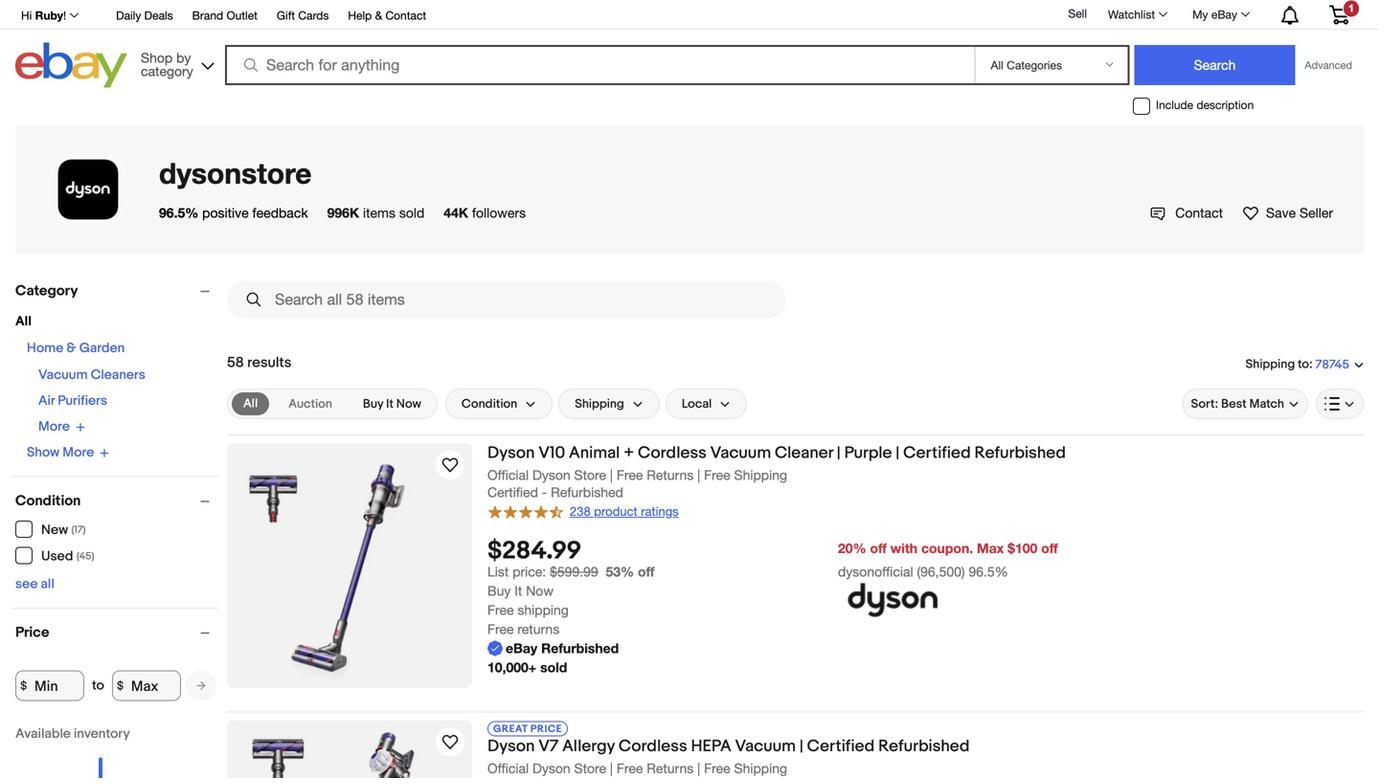Task type: describe. For each thing, give the bounding box(es) containing it.
shipping to : 78745
[[1246, 357, 1350, 372]]

by
[[176, 50, 191, 66]]

238
[[570, 504, 591, 519]]

1
[[1349, 2, 1354, 14]]

96.5% inside the dysonofficial (96,500) 96.5% buy it now
[[969, 564, 1008, 580]]

v7
[[539, 737, 559, 757]]

graph of available inventory between $0 and $1000+ image
[[15, 727, 178, 779]]

| right the purple at the right bottom of page
[[896, 443, 900, 464]]

vacuum inside the dyson v10 animal + cordless vacuum cleaner | purple | certified refurbished official dyson store | free returns | free shipping certified - refurbished
[[710, 443, 771, 464]]

help & contact
[[348, 9, 426, 22]]

eBay Refurbished text field
[[488, 639, 619, 658]]

-
[[542, 485, 547, 501]]

| right hepa
[[800, 737, 803, 757]]

sold inside free shipping free returns ebay refurbished 10,000+ sold
[[540, 660, 567, 676]]

0 horizontal spatial 96.5%
[[159, 205, 199, 221]]

dyson down v7
[[533, 761, 571, 777]]

description
[[1197, 98, 1254, 112]]

1 horizontal spatial off
[[870, 540, 887, 556]]

gift cards
[[277, 9, 329, 22]]

Search for anything text field
[[228, 47, 971, 83]]

0 vertical spatial all
[[15, 314, 32, 330]]

visit dysonofficial ebay store! image
[[838, 582, 948, 620]]

watch dyson v7 allergy cordless hepa vacuum | certified refurbished image
[[439, 731, 462, 754]]

$284.99 main content
[[227, 273, 1364, 779]]

238 product ratings link
[[488, 503, 679, 520]]

shipping inside great price dyson v7 allergy cordless hepa vacuum | certified refurbished official dyson store | free returns | free shipping
[[734, 761, 787, 777]]

0 vertical spatial now
[[396, 397, 421, 412]]

shipping inside dropdown button
[[575, 397, 624, 412]]

great
[[493, 723, 528, 736]]

shipping button
[[559, 389, 660, 420]]

vacuum inside vacuum cleaners air purifiers
[[38, 367, 88, 384]]

(17)
[[71, 524, 86, 537]]

category
[[15, 283, 78, 300]]

price
[[531, 723, 562, 736]]

gift cards link
[[277, 6, 329, 27]]

home & garden
[[27, 341, 125, 357]]

shipping inside shipping to : 78745
[[1246, 357, 1295, 372]]

1 vertical spatial certified
[[488, 485, 538, 501]]

include
[[1156, 98, 1194, 112]]

cordless inside the dyson v10 animal + cordless vacuum cleaner | purple | certified refurbished official dyson store | free returns | free shipping certified - refurbished
[[638, 443, 707, 464]]

1 vertical spatial more
[[63, 445, 94, 461]]

0 horizontal spatial condition button
[[15, 493, 218, 510]]

brand outlet
[[192, 9, 258, 22]]

dyson v7 allergy cordless hepa vacuum | certified refurbished link
[[488, 737, 1364, 760]]

best
[[1221, 397, 1247, 412]]

0 horizontal spatial sold
[[399, 205, 425, 221]]

results
[[247, 354, 291, 372]]

$100
[[1008, 540, 1038, 556]]

| down animal
[[610, 467, 613, 483]]

show more button
[[27, 445, 109, 461]]

see
[[15, 577, 38, 593]]

animal
[[569, 443, 620, 464]]

free shipping free returns ebay refurbished 10,000+ sold
[[488, 602, 619, 676]]

purple
[[844, 443, 892, 464]]

20% off with coupon. max $100 off list price: $599.99 53% off
[[488, 540, 1058, 580]]

refurbished inside great price dyson v7 allergy cordless hepa vacuum | certified refurbished official dyson store | free returns | free shipping
[[878, 737, 970, 757]]

996k
[[327, 205, 359, 221]]

0 horizontal spatial to
[[92, 678, 104, 694]]

44k
[[444, 205, 468, 221]]

my
[[1193, 8, 1208, 21]]

seller
[[1300, 205, 1333, 221]]

garden
[[79, 341, 125, 357]]

price button
[[15, 625, 218, 642]]

see all button
[[15, 577, 55, 593]]

shop
[[141, 50, 173, 66]]

ebay inside free shipping free returns ebay refurbished 10,000+ sold
[[506, 641, 538, 656]]

used
[[41, 549, 73, 565]]

returns inside great price dyson v7 allergy cordless hepa vacuum | certified refurbished official dyson store | free returns | free shipping
[[647, 761, 694, 777]]

ruby
[[35, 9, 63, 22]]

all inside $284.99 main content
[[243, 397, 258, 411]]

Minimum Value in $ text field
[[15, 671, 84, 702]]

dysonstore link
[[159, 156, 312, 190]]

match
[[1250, 397, 1284, 412]]

53%
[[606, 564, 634, 580]]

daily
[[116, 9, 141, 22]]

shop by category button
[[132, 43, 218, 84]]

dyson v10 animal + cordless vacuum cleaner | purple | certified refurbished heading
[[488, 443, 1066, 464]]

dyson v7 allergy cordless hepa vacuum | certified refurbished heading
[[488, 737, 970, 757]]

save
[[1266, 205, 1296, 221]]

shop by category banner
[[11, 0, 1364, 93]]

show
[[27, 445, 60, 461]]

dyson up -
[[533, 467, 571, 483]]

daily deals link
[[116, 6, 173, 27]]

+
[[624, 443, 634, 464]]

sell
[[1068, 7, 1087, 20]]

store inside the dyson v10 animal + cordless vacuum cleaner | purple | certified refurbished official dyson store | free returns | free shipping certified - refurbished
[[574, 467, 606, 483]]

air
[[38, 393, 55, 409]]

:
[[1309, 357, 1313, 372]]

Maximum Value in $ text field
[[112, 671, 181, 702]]

see all
[[15, 577, 55, 593]]

contact link
[[1151, 205, 1223, 221]]

brand
[[192, 9, 223, 22]]

1 link
[[1318, 0, 1361, 28]]

listing options selector. list view selected. image
[[1325, 397, 1355, 412]]

44k followers
[[444, 205, 526, 221]]

home & garden link
[[27, 341, 125, 357]]

refurbished inside free shipping free returns ebay refurbished 10,000+ sold
[[541, 641, 619, 656]]

outlet
[[226, 9, 258, 22]]

1 horizontal spatial contact
[[1175, 205, 1223, 221]]

cleaners
[[91, 367, 145, 384]]

sort: best match
[[1191, 397, 1284, 412]]

items
[[363, 205, 396, 221]]

advanced link
[[1295, 46, 1362, 84]]

10,000+
[[488, 660, 537, 676]]

ebay inside account navigation
[[1212, 8, 1238, 21]]

max
[[977, 540, 1004, 556]]

dysonofficial
[[838, 564, 913, 580]]

sort:
[[1191, 397, 1219, 412]]

cards
[[298, 9, 329, 22]]

shipping inside the dyson v10 animal + cordless vacuum cleaner | purple | certified refurbished official dyson store | free returns | free shipping certified - refurbished
[[734, 467, 787, 483]]

dyson left 'v10'
[[488, 443, 535, 464]]

air purifiers link
[[38, 393, 107, 409]]



Task type: locate. For each thing, give the bounding box(es) containing it.
auction link
[[277, 393, 344, 416]]

1 horizontal spatial 96.5%
[[969, 564, 1008, 580]]

$
[[20, 679, 27, 693], [117, 679, 124, 693]]

1 vertical spatial to
[[92, 678, 104, 694]]

0 horizontal spatial buy
[[363, 397, 383, 412]]

1 horizontal spatial condition button
[[445, 389, 553, 420]]

$ up available
[[20, 679, 27, 693]]

| left the purple at the right bottom of page
[[837, 443, 841, 464]]

0 horizontal spatial certified
[[488, 485, 538, 501]]

$ up inventory
[[117, 679, 124, 693]]

buy down list
[[488, 583, 511, 599]]

off up dysonofficial
[[870, 540, 887, 556]]

1 vertical spatial now
[[526, 583, 554, 599]]

&
[[375, 9, 382, 22], [66, 341, 76, 357]]

returns inside the dyson v10 animal + cordless vacuum cleaner | purple | certified refurbished official dyson store | free returns | free shipping certified - refurbished
[[647, 467, 694, 483]]

with
[[891, 540, 918, 556]]

0 horizontal spatial condition
[[15, 493, 81, 510]]

2 $ from the left
[[117, 679, 124, 693]]

1 returns from the top
[[647, 467, 694, 483]]

1 vertical spatial official
[[488, 761, 529, 777]]

$599.99
[[550, 564, 598, 580]]

0 vertical spatial to
[[1298, 357, 1309, 372]]

buy it now
[[363, 397, 421, 412]]

off right the 53%
[[638, 564, 655, 580]]

ebay
[[1212, 8, 1238, 21], [506, 641, 538, 656]]

0 vertical spatial certified
[[903, 443, 971, 464]]

dysonstore
[[159, 156, 312, 190]]

vacuum cleaners air purifiers
[[38, 367, 145, 409]]

now inside the dysonofficial (96,500) 96.5% buy it now
[[526, 583, 554, 599]]

condition button up (17) in the bottom of the page
[[15, 493, 218, 510]]

dyson down great at the bottom of page
[[488, 737, 535, 757]]

cordless
[[638, 443, 707, 464], [619, 737, 687, 757]]

price:
[[513, 564, 546, 580]]

& for help
[[375, 9, 382, 22]]

| down local in the bottom of the page
[[697, 467, 700, 483]]

buy
[[363, 397, 383, 412], [488, 583, 511, 599]]

to left maximum value in $ text box
[[92, 678, 104, 694]]

0 horizontal spatial ebay
[[506, 641, 538, 656]]

0 horizontal spatial &
[[66, 341, 76, 357]]

0 vertical spatial store
[[574, 467, 606, 483]]

& for home
[[66, 341, 76, 357]]

1 vertical spatial store
[[574, 761, 606, 777]]

watchlist
[[1108, 8, 1155, 21]]

cordless left hepa
[[619, 737, 687, 757]]

auction
[[289, 397, 332, 412]]

1 vertical spatial all
[[243, 397, 258, 411]]

dyson v10 animal + cordless vacuum cleaner | purple | certified refurbished image
[[227, 443, 472, 689]]

sold down ebay refurbished text field
[[540, 660, 567, 676]]

shipping
[[518, 602, 569, 618]]

my ebay
[[1193, 8, 1238, 21]]

list
[[488, 564, 509, 580]]

store inside great price dyson v7 allergy cordless hepa vacuum | certified refurbished official dyson store | free returns | free shipping
[[574, 761, 606, 777]]

1 horizontal spatial it
[[515, 583, 522, 599]]

dyson v7 allergy cordless hepa vacuum | certified refurbished image
[[227, 721, 472, 779]]

shipping down dyson v10 animal + cordless vacuum cleaner | purple | certified refurbished heading
[[734, 467, 787, 483]]

include description
[[1156, 98, 1254, 112]]

| down allergy
[[610, 761, 613, 777]]

20%
[[838, 540, 866, 556]]

2 official from the top
[[488, 761, 529, 777]]

(45)
[[76, 551, 94, 563]]

coupon.
[[921, 540, 973, 556]]

save seller
[[1266, 205, 1333, 221]]

0 vertical spatial &
[[375, 9, 382, 22]]

official inside great price dyson v7 allergy cordless hepa vacuum | certified refurbished official dyson store | free returns | free shipping
[[488, 761, 529, 777]]

returns down hepa
[[647, 761, 694, 777]]

vacuum down local dropdown button
[[710, 443, 771, 464]]

more down more button
[[63, 445, 94, 461]]

0 vertical spatial buy
[[363, 397, 383, 412]]

0 vertical spatial sold
[[399, 205, 425, 221]]

$ for the minimum value in $ text field
[[20, 679, 27, 693]]

to inside shipping to : 78745
[[1298, 357, 1309, 372]]

all up home
[[15, 314, 32, 330]]

0 horizontal spatial off
[[638, 564, 655, 580]]

condition button up 'v10'
[[445, 389, 553, 420]]

dyson v10 animal + cordless vacuum cleaner | purple | certified refurbished link
[[488, 443, 1364, 467]]

certified
[[903, 443, 971, 464], [488, 485, 538, 501], [807, 737, 875, 757]]

1 official from the top
[[488, 467, 529, 483]]

contact left save
[[1175, 205, 1223, 221]]

1 vertical spatial cordless
[[619, 737, 687, 757]]

& right home
[[66, 341, 76, 357]]

0 vertical spatial contact
[[386, 9, 426, 22]]

96.5% left positive
[[159, 205, 199, 221]]

official inside the dyson v10 animal + cordless vacuum cleaner | purple | certified refurbished official dyson store | free returns | free shipping certified - refurbished
[[488, 467, 529, 483]]

help & contact link
[[348, 6, 426, 27]]

1 vertical spatial condition
[[15, 493, 81, 510]]

shipping down dyson v7 allergy cordless hepa vacuum | certified refurbished heading
[[734, 761, 787, 777]]

0 horizontal spatial contact
[[386, 9, 426, 22]]

Search all 58 items field
[[227, 281, 786, 319]]

shipping up match
[[1246, 357, 1295, 372]]

contact right help
[[386, 9, 426, 22]]

vacuum right hepa
[[735, 737, 796, 757]]

local button
[[666, 389, 747, 420]]

1 horizontal spatial &
[[375, 9, 382, 22]]

96.5% positive feedback
[[159, 205, 308, 221]]

1 horizontal spatial buy
[[488, 583, 511, 599]]

off right $100
[[1041, 540, 1058, 556]]

condition up watch dyson v10 animal + cordless vacuum cleaner | purple | certified refurbished icon
[[462, 397, 517, 412]]

new
[[41, 523, 68, 539]]

1 $ from the left
[[20, 679, 27, 693]]

it right "auction"
[[386, 397, 394, 412]]

96.5% down max
[[969, 564, 1008, 580]]

96.5%
[[159, 205, 199, 221], [969, 564, 1008, 580]]

cordless inside great price dyson v7 allergy cordless hepa vacuum | certified refurbished official dyson store | free returns | free shipping
[[619, 737, 687, 757]]

my ebay link
[[1182, 3, 1259, 26]]

0 horizontal spatial all
[[15, 314, 32, 330]]

dyson v10 animal + cordless vacuum cleaner | purple | certified refurbished official dyson store | free returns | free shipping certified - refurbished
[[488, 443, 1066, 501]]

0 vertical spatial ebay
[[1212, 8, 1238, 21]]

None submit
[[1135, 45, 1295, 85]]

1 vertical spatial it
[[515, 583, 522, 599]]

0 vertical spatial condition button
[[445, 389, 553, 420]]

2 returns from the top
[[647, 761, 694, 777]]

feedback
[[252, 205, 308, 221]]

brand outlet link
[[192, 6, 258, 27]]

buy it now link
[[351, 393, 433, 416]]

all link
[[232, 393, 269, 416]]

help
[[348, 9, 372, 22]]

1 horizontal spatial to
[[1298, 357, 1309, 372]]

none submit inside shop by category banner
[[1135, 45, 1295, 85]]

purifiers
[[58, 393, 107, 409]]

great price dyson v7 allergy cordless hepa vacuum | certified refurbished official dyson store | free returns | free shipping
[[488, 723, 970, 777]]

store down allergy
[[574, 761, 606, 777]]

1 vertical spatial &
[[66, 341, 76, 357]]

price
[[15, 625, 49, 642]]

1 horizontal spatial $
[[117, 679, 124, 693]]

more up "show more" on the bottom left
[[38, 419, 70, 435]]

238 product ratings
[[570, 504, 679, 519]]

|
[[837, 443, 841, 464], [896, 443, 900, 464], [610, 467, 613, 483], [697, 467, 700, 483], [800, 737, 803, 757], [610, 761, 613, 777], [697, 761, 700, 777]]

0 vertical spatial returns
[[647, 467, 694, 483]]

0 vertical spatial more
[[38, 419, 70, 435]]

0 vertical spatial 96.5%
[[159, 205, 199, 221]]

to left 78745
[[1298, 357, 1309, 372]]

condition inside 'dropdown button'
[[462, 397, 517, 412]]

store down animal
[[574, 467, 606, 483]]

hi
[[21, 9, 32, 22]]

1 horizontal spatial all
[[243, 397, 258, 411]]

condition button
[[445, 389, 553, 420], [15, 493, 218, 510]]

0 vertical spatial cordless
[[638, 443, 707, 464]]

0 vertical spatial condition
[[462, 397, 517, 412]]

local
[[682, 397, 712, 412]]

$ for maximum value in $ text box
[[117, 679, 124, 693]]

account navigation
[[11, 0, 1364, 30]]

(96,500)
[[917, 564, 965, 580]]

buy right auction link
[[363, 397, 383, 412]]

| down hepa
[[697, 761, 700, 777]]

sell link
[[1060, 7, 1096, 20]]

0 horizontal spatial now
[[396, 397, 421, 412]]

show more
[[27, 445, 94, 461]]

contact inside account navigation
[[386, 9, 426, 22]]

followers
[[472, 205, 526, 221]]

1 vertical spatial ebay
[[506, 641, 538, 656]]

cordless right +
[[638, 443, 707, 464]]

condition up the new
[[15, 493, 81, 510]]

0 vertical spatial it
[[386, 397, 394, 412]]

1 vertical spatial returns
[[647, 761, 694, 777]]

shop by category
[[141, 50, 193, 79]]

certified inside great price dyson v7 allergy cordless hepa vacuum | certified refurbished official dyson store | free returns | free shipping
[[807, 737, 875, 757]]

0 horizontal spatial it
[[386, 397, 394, 412]]

58 results
[[227, 354, 291, 372]]

category button
[[15, 283, 218, 300]]

official right watch dyson v10 animal + cordless vacuum cleaner | purple | certified refurbished icon
[[488, 467, 529, 483]]

0 vertical spatial vacuum
[[38, 367, 88, 384]]

2 vertical spatial certified
[[807, 737, 875, 757]]

1 store from the top
[[574, 467, 606, 483]]

vacuum up "air purifiers" link
[[38, 367, 88, 384]]

v10
[[539, 443, 565, 464]]

& inside account navigation
[[375, 9, 382, 22]]

watchlist link
[[1098, 3, 1176, 26]]

off
[[870, 540, 887, 556], [1041, 540, 1058, 556], [638, 564, 655, 580]]

used (45)
[[41, 549, 94, 565]]

condition button inside $284.99 main content
[[445, 389, 553, 420]]

& right help
[[375, 9, 382, 22]]

sort: best match button
[[1183, 389, 1308, 420]]

dysonofficial (96,500) 96.5% buy it now
[[488, 564, 1008, 599]]

1 horizontal spatial ebay
[[1212, 8, 1238, 21]]

buy inside the dysonofficial (96,500) 96.5% buy it now
[[488, 583, 511, 599]]

hepa
[[691, 737, 731, 757]]

2 store from the top
[[574, 761, 606, 777]]

ebay up 10,000+
[[506, 641, 538, 656]]

dyson
[[488, 443, 535, 464], [533, 467, 571, 483], [488, 737, 535, 757], [533, 761, 571, 777]]

ebay right my
[[1212, 8, 1238, 21]]

0 vertical spatial official
[[488, 467, 529, 483]]

returns
[[518, 621, 560, 637]]

All selected text field
[[243, 396, 258, 413]]

to
[[1298, 357, 1309, 372], [92, 678, 104, 694]]

78745
[[1316, 358, 1350, 372]]

condition
[[462, 397, 517, 412], [15, 493, 81, 510]]

1 horizontal spatial certified
[[807, 737, 875, 757]]

official down great at the bottom of page
[[488, 761, 529, 777]]

$284.99
[[488, 537, 582, 566]]

advanced
[[1305, 59, 1352, 71]]

it down price:
[[515, 583, 522, 599]]

it inside the dysonofficial (96,500) 96.5% buy it now
[[515, 583, 522, 599]]

1 vertical spatial vacuum
[[710, 443, 771, 464]]

0 horizontal spatial $
[[20, 679, 27, 693]]

1 horizontal spatial now
[[526, 583, 554, 599]]

returns up ratings
[[647, 467, 694, 483]]

1 vertical spatial sold
[[540, 660, 567, 676]]

1 horizontal spatial condition
[[462, 397, 517, 412]]

positive
[[202, 205, 249, 221]]

2 horizontal spatial off
[[1041, 540, 1058, 556]]

sold right items
[[399, 205, 425, 221]]

2 vertical spatial vacuum
[[735, 737, 796, 757]]

available inventory
[[15, 727, 130, 743]]

!
[[63, 9, 66, 22]]

vacuum inside great price dyson v7 allergy cordless hepa vacuum | certified refurbished official dyson store | free returns | free shipping
[[735, 737, 796, 757]]

1 vertical spatial contact
[[1175, 205, 1223, 221]]

2 horizontal spatial certified
[[903, 443, 971, 464]]

gift
[[277, 9, 295, 22]]

allergy
[[562, 737, 615, 757]]

vacuum cleaners link
[[38, 367, 145, 384]]

refurbished
[[975, 443, 1066, 464], [551, 485, 623, 501], [541, 641, 619, 656], [878, 737, 970, 757]]

1 horizontal spatial sold
[[540, 660, 567, 676]]

deals
[[144, 9, 173, 22]]

1 vertical spatial condition button
[[15, 493, 218, 510]]

1 vertical spatial buy
[[488, 583, 511, 599]]

all down '58 results'
[[243, 397, 258, 411]]

inventory
[[74, 727, 130, 743]]

shipping up animal
[[575, 397, 624, 412]]

dysonstore image
[[46, 148, 130, 232]]

1 vertical spatial 96.5%
[[969, 564, 1008, 580]]

watch dyson v10 animal + cordless vacuum cleaner | purple | certified refurbished image
[[439, 454, 462, 477]]



Task type: vqa. For each thing, say whether or not it's contained in the screenshot.
1st 'bread' from the right
no



